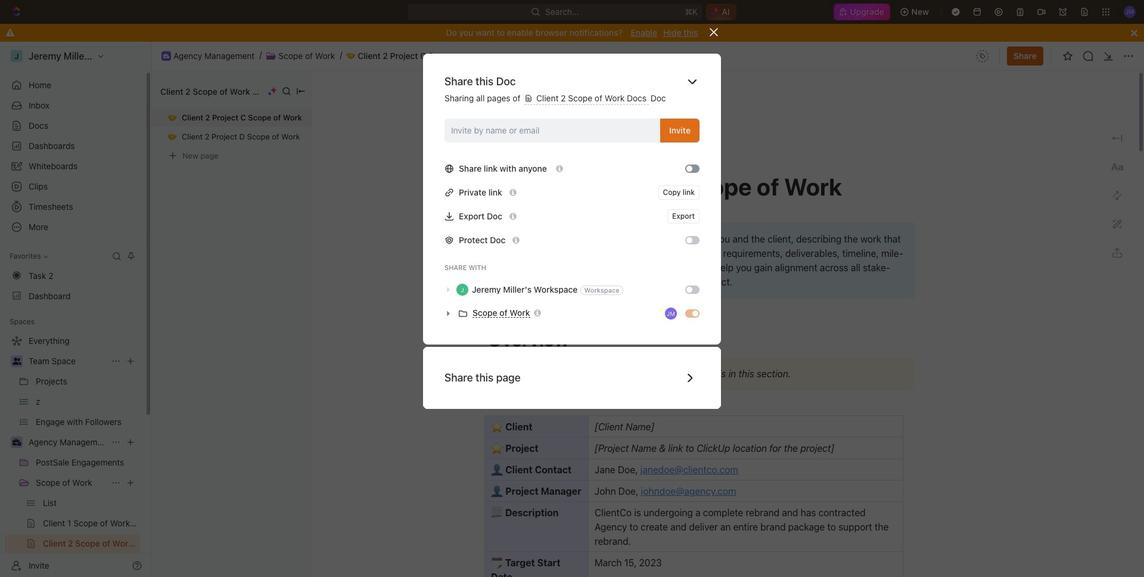 Task type: describe. For each thing, give the bounding box(es) containing it.
tree inside sidebar navigation
[[5, 331, 140, 577]]

business time image
[[12, 439, 21, 446]]



Task type: vqa. For each thing, say whether or not it's contained in the screenshot.
user group icon
yes



Task type: locate. For each thing, give the bounding box(es) containing it.
sidebar navigation
[[0, 42, 152, 577]]

tree
[[5, 331, 140, 577]]

Invite by name or email text field
[[451, 121, 656, 139]]

user group image
[[12, 358, 21, 365]]

business time image
[[163, 54, 169, 58]]



